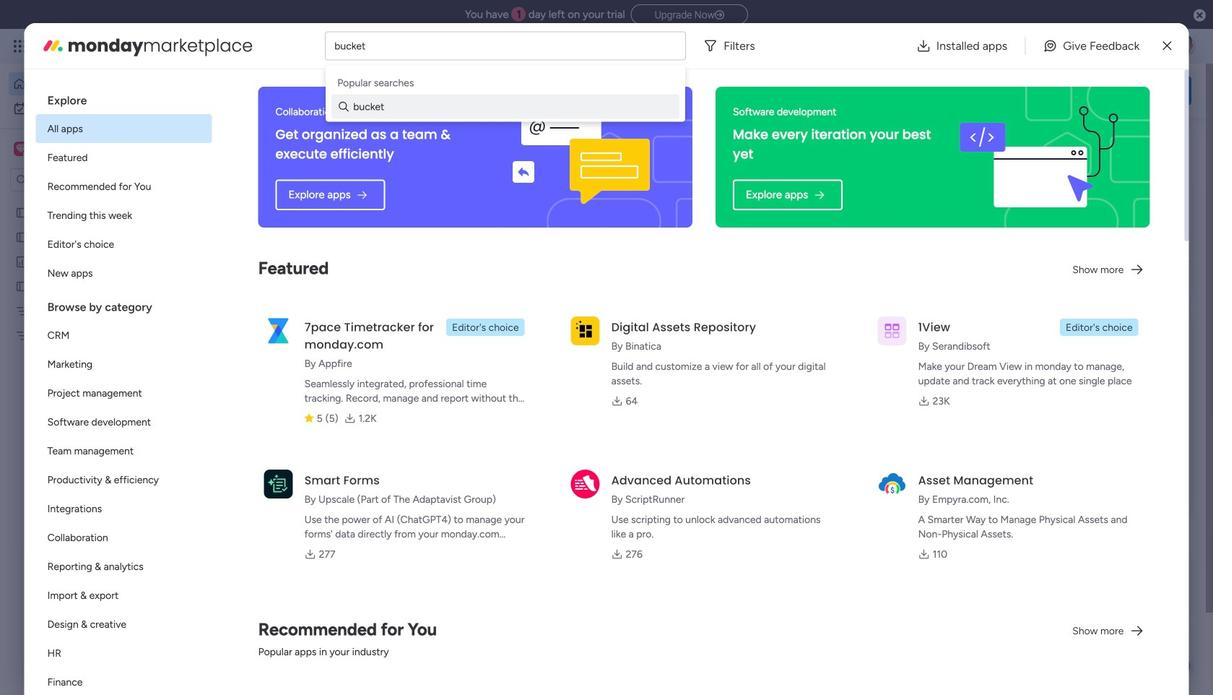 Task type: locate. For each thing, give the bounding box(es) containing it.
monday marketplace image right select product image
[[42, 34, 65, 57]]

0 horizontal spatial monday marketplace image
[[42, 34, 65, 57]]

dapulse close image
[[1194, 8, 1207, 23]]

1 check circle image from the top
[[997, 165, 1006, 175]]

getting started element
[[975, 555, 1192, 613]]

banner logo image
[[488, 87, 676, 228], [945, 87, 1133, 228]]

1 heading from the top
[[36, 81, 212, 114]]

monday marketplace image
[[42, 34, 65, 57], [1053, 39, 1067, 53]]

update feed image
[[989, 39, 1004, 53]]

0 horizontal spatial banner logo image
[[488, 87, 676, 228]]

workspace image
[[16, 141, 26, 157]]

monday marketplace image right invite members image
[[1053, 39, 1067, 53]]

1 vertical spatial check circle image
[[997, 220, 1006, 231]]

public dashboard image
[[15, 255, 29, 269]]

check circle image up check circle icon
[[997, 165, 1006, 175]]

check circle image
[[997, 165, 1006, 175], [997, 220, 1006, 231]]

component image
[[478, 315, 491, 328], [714, 315, 727, 328], [241, 492, 254, 505]]

1 vertical spatial public board image
[[15, 230, 29, 244]]

1 vertical spatial public board image
[[241, 470, 257, 486]]

v2 user feedback image
[[987, 83, 998, 99]]

templates image image
[[988, 320, 1179, 419]]

1 horizontal spatial public board image
[[241, 470, 257, 486]]

heading
[[36, 81, 212, 114], [36, 288, 212, 321]]

option
[[9, 72, 176, 95], [9, 97, 176, 120], [36, 114, 212, 143], [36, 143, 212, 172], [36, 172, 212, 201], [0, 200, 184, 203], [36, 201, 212, 230], [36, 230, 212, 259], [36, 259, 212, 288], [36, 321, 212, 350], [36, 350, 212, 379], [36, 379, 212, 407], [36, 407, 212, 436], [36, 436, 212, 465], [36, 465, 212, 494], [36, 494, 212, 523], [36, 523, 212, 552], [36, 552, 212, 581], [36, 581, 212, 610], [36, 610, 212, 639], [36, 639, 212, 668], [36, 668, 212, 695]]

check circle image down circle o image
[[997, 220, 1006, 231]]

app logo image
[[264, 316, 293, 345], [571, 316, 600, 345], [878, 316, 907, 345], [264, 469, 293, 498], [571, 469, 600, 498], [878, 469, 907, 498]]

public board image
[[15, 206, 29, 220], [15, 230, 29, 244]]

1 horizontal spatial banner logo image
[[945, 87, 1133, 228]]

0 vertical spatial public board image
[[15, 280, 29, 293]]

quick search results list box
[[223, 164, 941, 532]]

2 horizontal spatial component image
[[714, 315, 727, 328]]

0 vertical spatial public board image
[[15, 206, 29, 220]]

invite members image
[[1021, 39, 1035, 53]]

search everything image
[[1088, 39, 1103, 53]]

Search in workspace field
[[30, 172, 121, 188]]

1 vertical spatial heading
[[36, 288, 212, 321]]

list box
[[36, 81, 212, 695], [0, 198, 184, 543]]

v2 bolt switch image
[[1100, 83, 1108, 99]]

1 public board image from the top
[[15, 206, 29, 220]]

0 vertical spatial check circle image
[[997, 165, 1006, 175]]

0 vertical spatial heading
[[36, 81, 212, 114]]

dapulse x slim image
[[1170, 134, 1188, 151]]

public board image
[[15, 280, 29, 293], [241, 470, 257, 486]]

help center element
[[975, 625, 1192, 683]]



Task type: describe. For each thing, give the bounding box(es) containing it.
terry turtle image
[[1173, 35, 1196, 58]]

check circle image
[[997, 183, 1006, 194]]

2 check circle image from the top
[[997, 220, 1006, 231]]

2 heading from the top
[[36, 288, 212, 321]]

2 public board image from the top
[[15, 230, 29, 244]]

1 horizontal spatial monday marketplace image
[[1053, 39, 1067, 53]]

1 banner logo image from the left
[[488, 87, 676, 228]]

0 horizontal spatial public board image
[[15, 280, 29, 293]]

select product image
[[13, 39, 27, 53]]

1 horizontal spatial component image
[[478, 315, 491, 328]]

dapulse x slim image
[[1163, 37, 1172, 55]]

2 banner logo image from the left
[[945, 87, 1133, 228]]

public board image inside the quick search results list box
[[241, 470, 257, 486]]

see plans image
[[240, 38, 253, 54]]

dapulse rightstroke image
[[715, 10, 725, 21]]

circle o image
[[997, 201, 1006, 212]]

help image
[[1120, 39, 1134, 53]]

notifications image
[[957, 39, 972, 53]]

Dropdown input text field
[[335, 40, 367, 52]]

workspace selection element
[[14, 140, 121, 159]]

0 horizontal spatial component image
[[241, 492, 254, 505]]

workspace image
[[14, 141, 28, 157]]



Task type: vqa. For each thing, say whether or not it's contained in the screenshot.
Add to favorites icon
no



